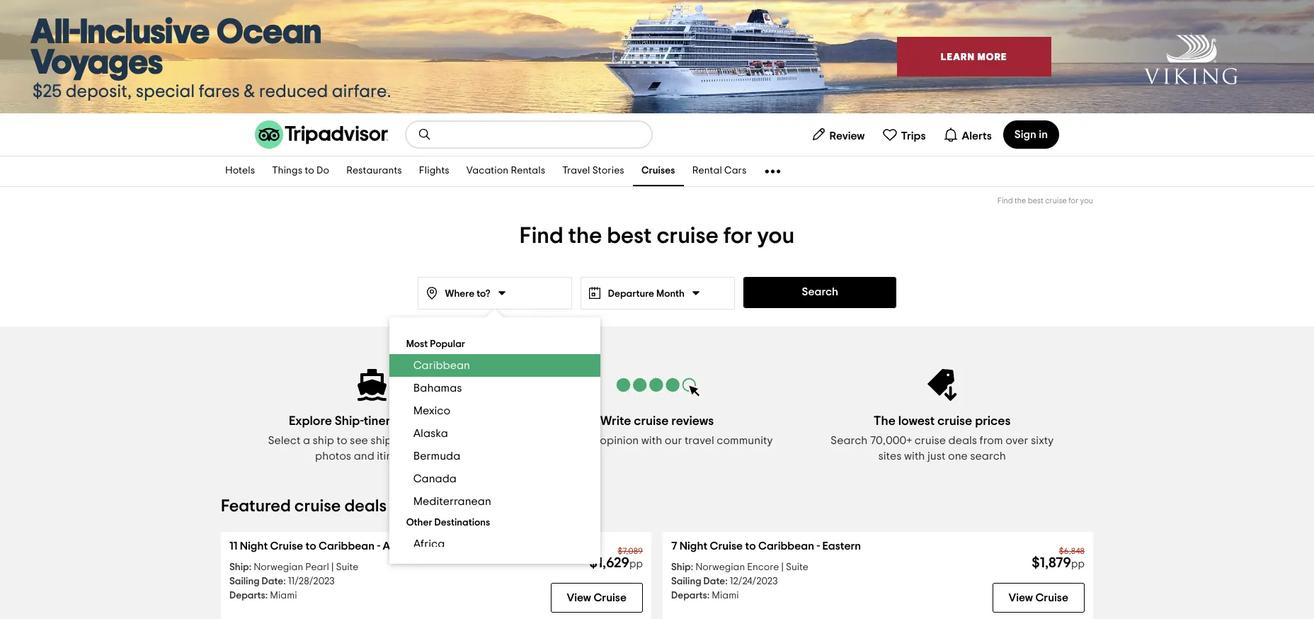 Task type: describe. For each thing, give the bounding box(es) containing it.
1 ship from the left
[[313, 435, 334, 446]]

pp for $1,629
[[630, 559, 643, 570]]

tripadvisor image
[[255, 120, 388, 149]]

11 night cruise to caribbean - all
[[230, 541, 396, 552]]

to left do
[[305, 166, 314, 176]]

- for $1,629
[[377, 541, 381, 552]]

cruise down $1,629
[[594, 592, 627, 604]]

itineraries
[[377, 451, 429, 462]]

see
[[350, 435, 368, 446]]

your
[[575, 435, 598, 446]]

alerts
[[962, 130, 992, 141]]

rental cars link
[[684, 157, 756, 186]]

and
[[354, 451, 375, 462]]

explore
[[289, 415, 332, 428]]

0 horizontal spatial deals
[[345, 498, 387, 515]]

miami for $1,879
[[712, 591, 739, 601]]

: for $1,629
[[249, 563, 252, 572]]

caribbean for $1,879
[[759, 541, 815, 552]]

cruise down $1,879
[[1036, 592, 1069, 604]]

things
[[272, 166, 303, 176]]

night for $1,879
[[680, 541, 708, 552]]

sign
[[1015, 129, 1037, 140]]

| for $1,629
[[332, 563, 334, 572]]

$7,089 $1,629 pp
[[590, 547, 643, 570]]

restaurants
[[347, 166, 402, 176]]

alaska
[[413, 428, 448, 439]]

$1,629
[[590, 556, 630, 570]]

the
[[874, 415, 896, 428]]

with inside the write cruise reviews share your opinion with our travel community
[[642, 435, 663, 446]]

cruise up month
[[657, 225, 719, 247]]

details,
[[395, 435, 433, 446]]

lowest
[[899, 415, 935, 428]]

1 horizontal spatial caribbean
[[413, 360, 470, 371]]

cruise up one at the bottom right of page
[[938, 415, 973, 428]]

date: for $1,629
[[262, 577, 286, 587]]

community
[[717, 435, 773, 446]]

to?
[[477, 289, 491, 299]]

: for $1,879
[[691, 563, 694, 572]]

where
[[445, 289, 475, 299]]

ship‑tinerary™
[[335, 415, 416, 428]]

trips
[[902, 130, 926, 141]]

destinations
[[435, 518, 490, 528]]

ship for $1,629
[[230, 563, 249, 572]]

$7,089
[[618, 547, 643, 555]]

70,000+
[[871, 435, 913, 446]]

rental
[[693, 166, 723, 176]]

one
[[949, 451, 968, 462]]

review
[[830, 130, 865, 141]]

hotels link
[[217, 157, 264, 186]]

where to?
[[445, 289, 491, 299]]

travel
[[685, 435, 715, 446]]

write
[[601, 415, 632, 428]]

featured cruise deals
[[221, 498, 387, 515]]

a
[[303, 435, 310, 446]]

1 vertical spatial you
[[758, 225, 795, 247]]

$6,848 $1,879 pp
[[1032, 547, 1085, 570]]

the lowest cruise prices search 70,000+ cruise deals from over sixty sites with just one search
[[831, 415, 1054, 462]]

view for $1,879
[[1009, 592, 1034, 604]]

to inside the explore ship‑tinerary™ pages select a ship to see ship details, reviews, photos and itineraries
[[337, 435, 348, 446]]

our
[[665, 435, 683, 446]]

just
[[928, 451, 946, 462]]

sailing for $1,629
[[230, 577, 260, 587]]

mediterranean
[[413, 496, 492, 507]]

other
[[406, 518, 433, 528]]

7 night cruise to caribbean - eastern
[[672, 541, 862, 552]]

$6,848
[[1060, 547, 1085, 555]]

sites
[[879, 451, 902, 462]]

most
[[406, 339, 428, 349]]

explore ship‑tinerary™ pages select a ship to see ship details, reviews, photos and itineraries
[[268, 415, 476, 462]]

reviews,
[[435, 435, 476, 446]]

deals inside the lowest cruise prices search 70,000+ cruise deals from over sixty sites with just one search
[[949, 435, 978, 446]]

cruise down "in"
[[1046, 197, 1067, 205]]

mexico
[[413, 405, 451, 417]]

select
[[268, 435, 301, 446]]

sailing for $1,879
[[672, 577, 702, 587]]

to up pearl
[[306, 541, 316, 552]]

things to do link
[[264, 157, 338, 186]]

popular
[[430, 339, 465, 349]]

pearl
[[306, 563, 329, 572]]

opinion
[[600, 435, 639, 446]]

other destinations
[[406, 518, 490, 528]]

search inside the lowest cruise prices search 70,000+ cruise deals from over sixty sites with just one search
[[831, 435, 868, 446]]

cruise up just
[[915, 435, 947, 446]]

| for $1,879
[[782, 563, 784, 572]]

eastern
[[823, 541, 862, 552]]

canada
[[413, 473, 457, 485]]

rental cars
[[693, 166, 747, 176]]

night for $1,629
[[240, 541, 268, 552]]

bermuda
[[413, 451, 461, 462]]

1 horizontal spatial for
[[1069, 197, 1079, 205]]

most popular
[[406, 339, 465, 349]]

reviews
[[672, 415, 714, 428]]

bahamas
[[413, 383, 462, 394]]

departs: for $1,879
[[672, 591, 710, 601]]

0 vertical spatial find the best cruise for you
[[998, 197, 1094, 205]]

restaurants link
[[338, 157, 411, 186]]

stories
[[593, 166, 625, 176]]



Task type: vqa. For each thing, say whether or not it's contained in the screenshot.
leftmost Departs:
yes



Task type: locate. For each thing, give the bounding box(es) containing it.
sign in
[[1015, 129, 1048, 140]]

date: inside ship : norwegian pearl | suite sailing date: 11/28/2023 departs: miami
[[262, 577, 286, 587]]

1 view cruise from the left
[[567, 592, 627, 604]]

1 horizontal spatial departs:
[[672, 591, 710, 601]]

in
[[1040, 129, 1048, 140]]

miami
[[270, 591, 297, 601], [712, 591, 739, 601]]

-
[[377, 541, 381, 552], [817, 541, 821, 552]]

0 horizontal spatial find
[[520, 225, 564, 247]]

0 horizontal spatial :
[[249, 563, 252, 572]]

1 departs: from the left
[[230, 591, 268, 601]]

0 vertical spatial the
[[1015, 197, 1027, 205]]

suite inside ship : norwegian pearl | suite sailing date: 11/28/2023 departs: miami
[[336, 563, 359, 572]]

the
[[1015, 197, 1027, 205], [569, 225, 602, 247]]

norwegian up the 11/28/2023
[[254, 563, 303, 572]]

trips link
[[877, 120, 932, 149]]

1 horizontal spatial miami
[[712, 591, 739, 601]]

search image
[[418, 128, 432, 142]]

2 : from the left
[[691, 563, 694, 572]]

suite
[[336, 563, 359, 572], [786, 563, 809, 572]]

view cruise down $1,629
[[567, 592, 627, 604]]

| right pearl
[[332, 563, 334, 572]]

photos
[[315, 451, 351, 462]]

- left all
[[377, 541, 381, 552]]

from
[[980, 435, 1004, 446]]

0 vertical spatial you
[[1081, 197, 1094, 205]]

pp down $6,848
[[1072, 559, 1085, 570]]

1 horizontal spatial night
[[680, 541, 708, 552]]

night right 11
[[240, 541, 268, 552]]

0 vertical spatial find
[[998, 197, 1013, 205]]

ship inside ship : norwegian encore | suite sailing date: 12/24/2023 departs: miami
[[672, 563, 691, 572]]

suite right pearl
[[336, 563, 359, 572]]

cruise up ship : norwegian encore | suite sailing date: 12/24/2023 departs: miami at the right bottom
[[710, 541, 743, 552]]

2 norwegian from the left
[[696, 563, 745, 572]]

search
[[802, 286, 839, 298], [831, 435, 868, 446]]

departs: for $1,629
[[230, 591, 268, 601]]

0 horizontal spatial suite
[[336, 563, 359, 572]]

1 horizontal spatial ship
[[672, 563, 691, 572]]

1 pp from the left
[[630, 559, 643, 570]]

0 vertical spatial for
[[1069, 197, 1079, 205]]

1 vertical spatial find
[[520, 225, 564, 247]]

0 horizontal spatial norwegian
[[254, 563, 303, 572]]

date: left the 11/28/2023
[[262, 577, 286, 587]]

None search field
[[407, 122, 652, 147]]

1 horizontal spatial view cruise
[[1009, 592, 1069, 604]]

: inside ship : norwegian pearl | suite sailing date: 11/28/2023 departs: miami
[[249, 563, 252, 572]]

2 view from the left
[[1009, 592, 1034, 604]]

| inside ship : norwegian pearl | suite sailing date: 11/28/2023 departs: miami
[[332, 563, 334, 572]]

1 horizontal spatial view
[[1009, 592, 1034, 604]]

0 horizontal spatial departs:
[[230, 591, 268, 601]]

1 horizontal spatial date:
[[704, 577, 728, 587]]

sailing inside ship : norwegian encore | suite sailing date: 12/24/2023 departs: miami
[[672, 577, 702, 587]]

ship down ship‑tinerary™
[[371, 435, 392, 446]]

2 | from the left
[[782, 563, 784, 572]]

do
[[317, 166, 330, 176]]

departs:
[[230, 591, 268, 601], [672, 591, 710, 601]]

departs: down 7
[[672, 591, 710, 601]]

featured
[[221, 498, 291, 515]]

1 view from the left
[[567, 592, 592, 604]]

view cruise for $1,629
[[567, 592, 627, 604]]

best
[[1029, 197, 1044, 205], [607, 225, 652, 247]]

miami for $1,629
[[270, 591, 297, 601]]

sailing down 11
[[230, 577, 260, 587]]

2 - from the left
[[817, 541, 821, 552]]

2 view cruise from the left
[[1009, 592, 1069, 604]]

departs: inside ship : norwegian pearl | suite sailing date: 11/28/2023 departs: miami
[[230, 591, 268, 601]]

1 date: from the left
[[262, 577, 286, 587]]

view down $1,879
[[1009, 592, 1034, 604]]

1 : from the left
[[249, 563, 252, 572]]

0 horizontal spatial find the best cruise for you
[[520, 225, 795, 247]]

pages
[[419, 415, 455, 428]]

ship
[[230, 563, 249, 572], [672, 563, 691, 572]]

2 sailing from the left
[[672, 577, 702, 587]]

1 horizontal spatial find the best cruise for you
[[998, 197, 1094, 205]]

1 suite from the left
[[336, 563, 359, 572]]

departs: down 11
[[230, 591, 268, 601]]

1 vertical spatial the
[[569, 225, 602, 247]]

2 departs: from the left
[[672, 591, 710, 601]]

miami inside ship : norwegian encore | suite sailing date: 12/24/2023 departs: miami
[[712, 591, 739, 601]]

2 night from the left
[[680, 541, 708, 552]]

flights
[[419, 166, 450, 176]]

suite for $1,629
[[336, 563, 359, 572]]

1 horizontal spatial deals
[[949, 435, 978, 446]]

0 horizontal spatial miami
[[270, 591, 297, 601]]

caribbean up encore
[[759, 541, 815, 552]]

1 horizontal spatial |
[[782, 563, 784, 572]]

1 horizontal spatial norwegian
[[696, 563, 745, 572]]

with inside the lowest cruise prices search 70,000+ cruise deals from over sixty sites with just one search
[[905, 451, 926, 462]]

sign in link
[[1004, 120, 1060, 149]]

view for $1,629
[[567, 592, 592, 604]]

view down $1,629
[[567, 592, 592, 604]]

view
[[567, 592, 592, 604], [1009, 592, 1034, 604]]

date: for $1,879
[[704, 577, 728, 587]]

prices
[[976, 415, 1011, 428]]

sailing down 7
[[672, 577, 702, 587]]

deals up one at the bottom right of page
[[949, 435, 978, 446]]

share
[[542, 435, 572, 446]]

1 vertical spatial search
[[831, 435, 868, 446]]

with
[[642, 435, 663, 446], [905, 451, 926, 462]]

travel stories link
[[554, 157, 633, 186]]

1 horizontal spatial with
[[905, 451, 926, 462]]

0 horizontal spatial -
[[377, 541, 381, 552]]

0 horizontal spatial best
[[607, 225, 652, 247]]

1 vertical spatial for
[[724, 225, 753, 247]]

0 horizontal spatial ship
[[230, 563, 249, 572]]

1 vertical spatial best
[[607, 225, 652, 247]]

0 horizontal spatial caribbean
[[319, 541, 375, 552]]

to
[[305, 166, 314, 176], [337, 435, 348, 446], [306, 541, 316, 552], [746, 541, 756, 552]]

0 horizontal spatial for
[[724, 225, 753, 247]]

caribbean
[[413, 360, 470, 371], [319, 541, 375, 552], [759, 541, 815, 552]]

ship : norwegian pearl | suite sailing date: 11/28/2023 departs: miami
[[230, 563, 359, 601]]

best down sign in link
[[1029, 197, 1044, 205]]

ship inside ship : norwegian pearl | suite sailing date: 11/28/2023 departs: miami
[[230, 563, 249, 572]]

pp
[[630, 559, 643, 570], [1072, 559, 1085, 570]]

caribbean down popular
[[413, 360, 470, 371]]

cruises link
[[633, 157, 684, 186]]

ship right a
[[313, 435, 334, 446]]

sailing inside ship : norwegian pearl | suite sailing date: 11/28/2023 departs: miami
[[230, 577, 260, 587]]

1 vertical spatial with
[[905, 451, 926, 462]]

the down sign
[[1015, 197, 1027, 205]]

1 night from the left
[[240, 541, 268, 552]]

$1,879
[[1032, 556, 1072, 570]]

you
[[1081, 197, 1094, 205], [758, 225, 795, 247]]

sixty
[[1032, 435, 1054, 446]]

miami inside ship : norwegian pearl | suite sailing date: 11/28/2023 departs: miami
[[270, 591, 297, 601]]

1 horizontal spatial find
[[998, 197, 1013, 205]]

0 horizontal spatial you
[[758, 225, 795, 247]]

2 ship from the left
[[672, 563, 691, 572]]

travel stories
[[563, 166, 625, 176]]

night right 7
[[680, 541, 708, 552]]

to left see on the bottom left
[[337, 435, 348, 446]]

ship down 7
[[672, 563, 691, 572]]

cruise up ship : norwegian pearl | suite sailing date: 11/28/2023 departs: miami
[[270, 541, 303, 552]]

hotels
[[225, 166, 255, 176]]

0 vertical spatial best
[[1029, 197, 1044, 205]]

1 miami from the left
[[270, 591, 297, 601]]

0 horizontal spatial ship
[[313, 435, 334, 446]]

departs: inside ship : norwegian encore | suite sailing date: 12/24/2023 departs: miami
[[672, 591, 710, 601]]

0 vertical spatial deals
[[949, 435, 978, 446]]

0 vertical spatial search
[[802, 286, 839, 298]]

1 horizontal spatial best
[[1029, 197, 1044, 205]]

pp inside $7,089 $1,629 pp
[[630, 559, 643, 570]]

1 - from the left
[[377, 541, 381, 552]]

2 pp from the left
[[1072, 559, 1085, 570]]

1 horizontal spatial :
[[691, 563, 694, 572]]

1 horizontal spatial pp
[[1072, 559, 1085, 570]]

1 vertical spatial find the best cruise for you
[[520, 225, 795, 247]]

best up departure
[[607, 225, 652, 247]]

with left 'our'
[[642, 435, 663, 446]]

vacation
[[467, 166, 509, 176]]

:
[[249, 563, 252, 572], [691, 563, 694, 572]]

vacation rentals link
[[458, 157, 554, 186]]

1 horizontal spatial ship
[[371, 435, 392, 446]]

norwegian for $1,629
[[254, 563, 303, 572]]

7
[[672, 541, 677, 552]]

all
[[383, 541, 396, 552]]

1 horizontal spatial the
[[1015, 197, 1027, 205]]

2 miami from the left
[[712, 591, 739, 601]]

things to do
[[272, 166, 330, 176]]

1 sailing from the left
[[230, 577, 260, 587]]

departure month
[[608, 289, 685, 299]]

: inside ship : norwegian encore | suite sailing date: 12/24/2023 departs: miami
[[691, 563, 694, 572]]

0 horizontal spatial the
[[569, 225, 602, 247]]

pp down $7,089
[[630, 559, 643, 570]]

to up encore
[[746, 541, 756, 552]]

view cruise down $1,879
[[1009, 592, 1069, 604]]

ship for $1,879
[[672, 563, 691, 572]]

sailing
[[230, 577, 260, 587], [672, 577, 702, 587]]

norwegian inside ship : norwegian pearl | suite sailing date: 11/28/2023 departs: miami
[[254, 563, 303, 572]]

0 horizontal spatial view
[[567, 592, 592, 604]]

cruise inside the write cruise reviews share your opinion with our travel community
[[634, 415, 669, 428]]

suite inside ship : norwegian encore | suite sailing date: 12/24/2023 departs: miami
[[786, 563, 809, 572]]

search
[[971, 451, 1007, 462]]

travel
[[563, 166, 591, 176]]

1 | from the left
[[332, 563, 334, 572]]

month
[[657, 289, 685, 299]]

suite for $1,879
[[786, 563, 809, 572]]

with left just
[[905, 451, 926, 462]]

cruise up 11 night cruise to caribbean - all
[[295, 498, 341, 515]]

pp for $1,879
[[1072, 559, 1085, 570]]

| inside ship : norwegian encore | suite sailing date: 12/24/2023 departs: miami
[[782, 563, 784, 572]]

11
[[230, 541, 238, 552]]

deals
[[949, 435, 978, 446], [345, 498, 387, 515]]

1 horizontal spatial suite
[[786, 563, 809, 572]]

deals up all
[[345, 498, 387, 515]]

date: inside ship : norwegian encore | suite sailing date: 12/24/2023 departs: miami
[[704, 577, 728, 587]]

2 horizontal spatial caribbean
[[759, 541, 815, 552]]

suite right encore
[[786, 563, 809, 572]]

find the best cruise for you down "in"
[[998, 197, 1094, 205]]

2 ship from the left
[[371, 435, 392, 446]]

1 ship from the left
[[230, 563, 249, 572]]

1 horizontal spatial -
[[817, 541, 821, 552]]

- for $1,879
[[817, 541, 821, 552]]

alerts link
[[938, 120, 998, 149]]

ship
[[313, 435, 334, 446], [371, 435, 392, 446]]

caribbean up pearl
[[319, 541, 375, 552]]

departure
[[608, 289, 655, 299]]

miami down the 11/28/2023
[[270, 591, 297, 601]]

rentals
[[511, 166, 546, 176]]

1 horizontal spatial sailing
[[672, 577, 702, 587]]

pp inside the $6,848 $1,879 pp
[[1072, 559, 1085, 570]]

0 horizontal spatial night
[[240, 541, 268, 552]]

1 norwegian from the left
[[254, 563, 303, 572]]

0 horizontal spatial view cruise
[[567, 592, 627, 604]]

caribbean for $1,629
[[319, 541, 375, 552]]

- left eastern
[[817, 541, 821, 552]]

write cruise reviews share your opinion with our travel community
[[542, 415, 773, 446]]

cruises
[[642, 166, 676, 176]]

norwegian for $1,879
[[696, 563, 745, 572]]

cruise up 'our'
[[634, 415, 669, 428]]

cruise
[[270, 541, 303, 552], [710, 541, 743, 552], [594, 592, 627, 604], [1036, 592, 1069, 604]]

norwegian inside ship : norwegian encore | suite sailing date: 12/24/2023 departs: miami
[[696, 563, 745, 572]]

view cruise
[[567, 592, 627, 604], [1009, 592, 1069, 604]]

ship : norwegian encore | suite sailing date: 12/24/2023 departs: miami
[[672, 563, 809, 601]]

norwegian up 12/24/2023
[[696, 563, 745, 572]]

encore
[[748, 563, 780, 572]]

date: left 12/24/2023
[[704, 577, 728, 587]]

review link
[[805, 120, 871, 149]]

view cruise for $1,879
[[1009, 592, 1069, 604]]

cars
[[725, 166, 747, 176]]

vacation rentals
[[467, 166, 546, 176]]

0 vertical spatial with
[[642, 435, 663, 446]]

the down travel stories link
[[569, 225, 602, 247]]

0 horizontal spatial |
[[332, 563, 334, 572]]

date:
[[262, 577, 286, 587], [704, 577, 728, 587]]

2 date: from the left
[[704, 577, 728, 587]]

ship down 11
[[230, 563, 249, 572]]

advertisement region
[[0, 0, 1315, 113]]

2 suite from the left
[[786, 563, 809, 572]]

1 vertical spatial deals
[[345, 498, 387, 515]]

0 horizontal spatial date:
[[262, 577, 286, 587]]

0 horizontal spatial sailing
[[230, 577, 260, 587]]

norwegian
[[254, 563, 303, 572], [696, 563, 745, 572]]

1 horizontal spatial you
[[1081, 197, 1094, 205]]

12/24/2023
[[730, 577, 778, 587]]

africa
[[413, 538, 445, 550]]

0 horizontal spatial pp
[[630, 559, 643, 570]]

find the best cruise for you up departure month
[[520, 225, 795, 247]]

11/28/2023
[[288, 577, 335, 587]]

0 horizontal spatial with
[[642, 435, 663, 446]]

over
[[1006, 435, 1029, 446]]

miami down 12/24/2023
[[712, 591, 739, 601]]

| right encore
[[782, 563, 784, 572]]



